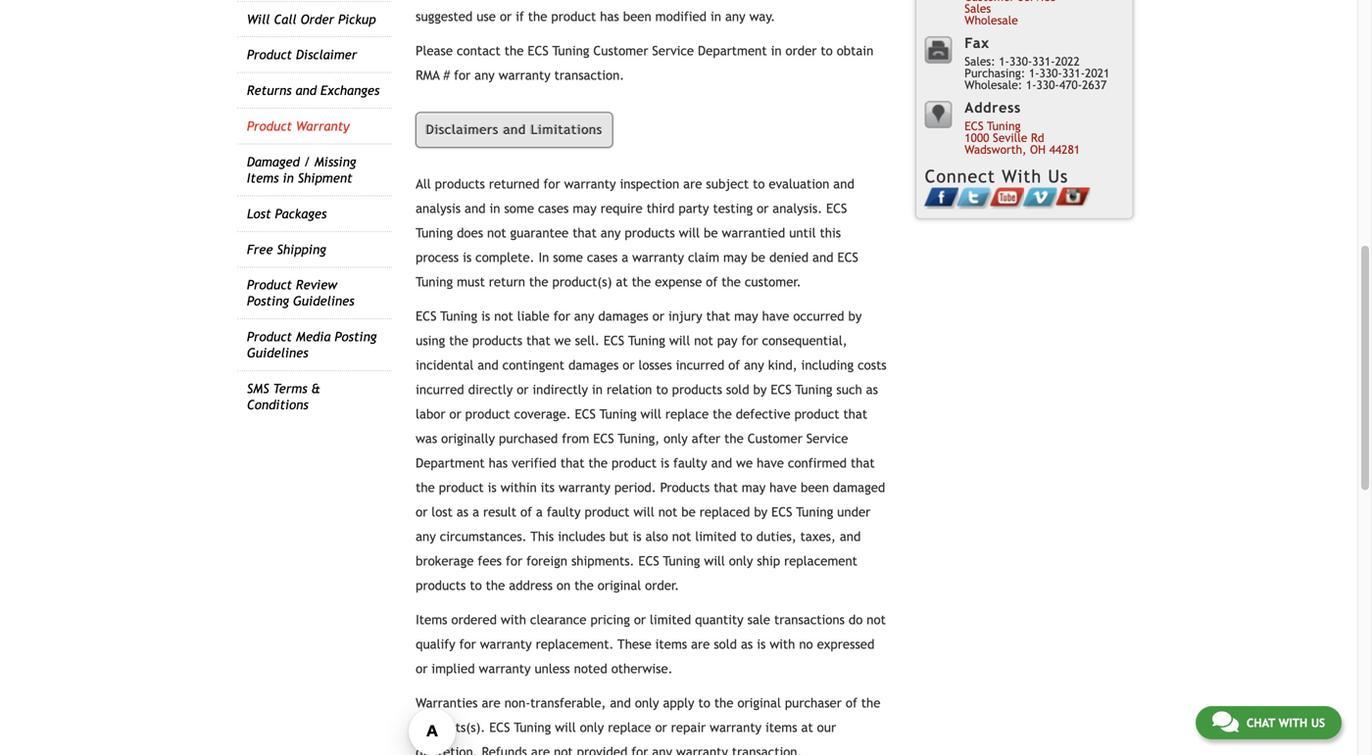 Task type: vqa. For each thing, say whether or not it's contained in the screenshot.
the S4 to the top
no



Task type: describe. For each thing, give the bounding box(es) containing it.
indirectly
[[533, 383, 588, 398]]

fax sales: 1-330-331-2022 purchasing: 1-330-331-2021 wholesale: 1-330-470-2637
[[965, 35, 1110, 91]]

to inside all products returned for warranty inspection are subject to evaluation and analysis and in some cases may require third party testing or analysis. ecs tuning does not guarantee that any products will be warrantied until this process is complete. in some cases a warranty claim may be denied and ecs tuning must return the product(s) at the expense of the customer.
[[753, 177, 765, 192]]

guidelines for media
[[247, 346, 308, 361]]

1- right sales: on the right
[[999, 54, 1010, 68]]

free shipping
[[247, 242, 326, 257]]

complete.
[[476, 250, 535, 265]]

or left lost
[[416, 505, 428, 520]]

refunds
[[482, 745, 527, 756]]

for inside all products returned for warranty inspection are subject to evaluation and analysis and in some cases may require third party testing or analysis. ecs tuning does not guarantee that any products will be warrantied until this process is complete. in some cases a warranty claim may be denied and ecs tuning must return the product(s) at the expense of the customer.
[[544, 177, 560, 192]]

ecs up using
[[416, 309, 437, 324]]

not left liable
[[494, 309, 513, 324]]

is down has
[[488, 481, 497, 496]]

will up tuning,
[[641, 407, 662, 422]]

including
[[802, 358, 854, 373]]

0 vertical spatial have
[[762, 309, 790, 324]]

damaged
[[833, 481, 886, 496]]

only left apply
[[635, 696, 659, 712]]

clearance
[[530, 613, 587, 628]]

any up the sell.
[[574, 309, 595, 324]]

under
[[837, 505, 871, 520]]

1 vertical spatial have
[[757, 456, 784, 471]]

ecs right the sell.
[[604, 334, 625, 349]]

service inside please contact the ecs tuning customer service department in order to obtain rma # for any warranty transaction.
[[652, 43, 694, 58]]

and up "directly"
[[478, 358, 499, 373]]

or right labor
[[449, 407, 461, 422]]

us for chat with us
[[1312, 717, 1325, 730]]

or down contingent
[[517, 383, 529, 398]]

sms
[[247, 381, 269, 397]]

warranties are non-transferable, and only apply to the original purchaser of the products(s). ecs tuning will only replace or repair warranty items at our discretion. refunds are not provided for any warranty transaction.
[[416, 696, 881, 756]]

the down from
[[589, 456, 608, 471]]

returned
[[489, 177, 540, 192]]

to inside warranties are non-transferable, and only apply to the original purchaser of the products(s). ecs tuning will only replace or repair warranty items at our discretion. refunds are not provided for any warranty transaction.
[[699, 696, 711, 712]]

0 vertical spatial as
[[866, 383, 878, 398]]

this
[[531, 530, 554, 545]]

items inside damaged / missing items in shipment
[[247, 171, 279, 186]]

44281
[[1050, 142, 1080, 156]]

products down third at left top
[[625, 226, 675, 241]]

will inside warranties are non-transferable, and only apply to the original purchaser of the products(s). ecs tuning will only replace or repair warranty items at our discretion. refunds are not provided for any warranty transaction.
[[555, 721, 576, 736]]

product for product review posting guidelines
[[247, 278, 292, 293]]

any inside warranties are non-transferable, and only apply to the original purchaser of the products(s). ecs tuning will only replace or repair warranty items at our discretion. refunds are not provided for any warranty transaction.
[[652, 745, 673, 756]]

a inside all products returned for warranty inspection are subject to evaluation and analysis and in some cases may require third party testing or analysis. ecs tuning does not guarantee that any products will be warrantied until this process is complete. in some cases a warranty claim may be denied and ecs tuning must return the product(s) at the expense of the customer.
[[622, 250, 629, 265]]

products down liable
[[472, 334, 523, 349]]

directly
[[468, 383, 513, 398]]

please contact the ecs tuning customer service department in order to obtain rma # for any warranty transaction.
[[416, 43, 874, 83]]

warranty
[[296, 119, 350, 134]]

only up provided
[[580, 721, 604, 736]]

lost
[[247, 206, 271, 221]]

limited inside ecs tuning is not liable for any damages or injury that may have occurred by using the products that we sell. ecs tuning will not pay for consequential, incidental and contingent damages or losses incurred of any kind, including costs incurred directly or indirectly in relation to products sold by ecs tuning such as labor or product coverage. ecs tuning will replace the defective product that was originally purchased from ecs tuning, only after the customer service department has verified that the product is faulty and we have confirmed that the product is within its warranty period. products that may have been damaged or lost as a result of a faulty product will not be replaced by ecs tuning under any circumstances. this includes but is also not limited to duties, taxes, and brokerage fees for foreign shipments. ecs tuning will only ship replacement products to the address on the original order.
[[695, 530, 737, 545]]

not inside items ordered with clearance pricing or limited quantity sale transactions do not qualify for warranty replacement. these items are sold as is with no expressed or implied warranty unless noted otherwise.
[[867, 613, 886, 628]]

warranty down repair
[[676, 745, 728, 756]]

lost packages
[[247, 206, 327, 221]]

the left customer.
[[722, 275, 741, 290]]

customer inside please contact the ecs tuning customer service department in order to obtain rma # for any warranty transaction.
[[594, 43, 648, 58]]

tuning down must
[[440, 309, 478, 324]]

in inside ecs tuning is not liable for any damages or injury that may have occurred by using the products that we sell. ecs tuning will not pay for consequential, incidental and contingent damages or losses incurred of any kind, including costs incurred directly or indirectly in relation to products sold by ecs tuning such as labor or product coverage. ecs tuning will replace the defective product that was originally purchased from ecs tuning, only after the customer service department has verified that the product is faulty and we have confirmed that the product is within its warranty period. products that may have been damaged or lost as a result of a faulty product will not be replaced by ecs tuning under any circumstances. this includes but is also not limited to duties, taxes, and brokerage fees for foreign shipments. ecs tuning will only ship replacement products to the address on the original order.
[[592, 383, 603, 398]]

its
[[541, 481, 555, 496]]

product for product warranty
[[247, 119, 292, 134]]

product down such
[[795, 407, 840, 422]]

coverage.
[[514, 407, 571, 422]]

at inside all products returned for warranty inspection are subject to evaluation and analysis and in some cases may require third party testing or analysis. ecs tuning does not guarantee that any products will be warrantied until this process is complete. in some cases a warranty claim may be denied and ecs tuning must return the product(s) at the expense of the customer.
[[616, 275, 628, 290]]

only left ship
[[729, 554, 753, 569]]

department inside please contact the ecs tuning customer service department in order to obtain rma # for any warranty transaction.
[[698, 43, 767, 58]]

process
[[416, 250, 459, 265]]

1 horizontal spatial a
[[536, 505, 543, 520]]

replacement
[[784, 554, 858, 569]]

for inside items ordered with clearance pricing or limited quantity sale transactions do not qualify for warranty replacement. these items are sold as is with no expressed or implied warranty unless noted otherwise.
[[459, 637, 476, 653]]

conditions
[[247, 398, 309, 413]]

and down this
[[813, 250, 834, 265]]

ecs right from
[[593, 432, 614, 447]]

shipping
[[277, 242, 326, 257]]

order
[[786, 43, 817, 58]]

is inside items ordered with clearance pricing or limited quantity sale transactions do not qualify for warranty replacement. these items are sold as is with no expressed or implied warranty unless noted otherwise.
[[757, 637, 766, 653]]

wholesale
[[965, 13, 1018, 27]]

occurred
[[793, 309, 845, 324]]

2 vertical spatial with
[[1279, 717, 1308, 730]]

unless
[[535, 662, 570, 677]]

originally
[[441, 432, 495, 447]]

330- up wholesale:
[[1010, 54, 1033, 68]]

0 vertical spatial cases
[[538, 201, 569, 216]]

that up damaged at the right
[[851, 456, 875, 471]]

may up pay
[[734, 309, 758, 324]]

the right on
[[575, 579, 594, 594]]

sms terms & conditions link
[[247, 381, 320, 413]]

not left pay
[[694, 334, 713, 349]]

will down period.
[[634, 505, 655, 520]]

2 vertical spatial have
[[770, 481, 797, 496]]

warranty up expense
[[632, 250, 684, 265]]

comments image
[[1213, 711, 1239, 734]]

ecs tuning is not liable for any damages or injury that may have occurred by using the products that we sell. ecs tuning will not pay for consequential, incidental and contingent damages or losses incurred of any kind, including costs incurred directly or indirectly in relation to products sold by ecs tuning such as labor or product coverage. ecs tuning will replace the defective product that was originally purchased from ecs tuning, only after the customer service department has verified that the product is faulty and we have confirmed that the product is within its warranty period. products that may have been damaged or lost as a result of a faulty product will not be replaced by ecs tuning under any circumstances. this includes but is also not limited to duties, taxes, and brokerage fees for foreign shipments. ecs tuning will only ship replacement products to the address on the original order.
[[416, 309, 887, 594]]

connect with us
[[925, 166, 1069, 187]]

470-
[[1060, 78, 1082, 91]]

also
[[646, 530, 668, 545]]

sales
[[965, 1, 991, 15]]

are left the non-
[[482, 696, 501, 712]]

0 horizontal spatial faulty
[[547, 505, 581, 520]]

product up but
[[585, 505, 630, 520]]

of down pay
[[729, 358, 740, 373]]

or left injury
[[653, 309, 665, 324]]

&
[[311, 381, 320, 397]]

return
[[489, 275, 525, 290]]

ecs down also
[[639, 554, 660, 569]]

or up relation
[[623, 358, 635, 373]]

is up products
[[661, 456, 670, 471]]

products down losses
[[672, 383, 722, 398]]

disclaimer
[[296, 47, 357, 62]]

ecs up duties,
[[772, 505, 793, 520]]

losses
[[639, 358, 672, 373]]

shipment
[[298, 171, 353, 186]]

has
[[489, 456, 508, 471]]

may left require
[[573, 201, 597, 216]]

will inside all products returned for warranty inspection are subject to evaluation and analysis and in some cases may require third party testing or analysis. ecs tuning does not guarantee that any products will be warrantied until this process is complete. in some cases a warranty claim may be denied and ecs tuning must return the product(s) at the expense of the customer.
[[679, 226, 700, 241]]

damaged / missing items in shipment link
[[247, 154, 356, 186]]

does
[[457, 226, 483, 241]]

chat with us
[[1247, 717, 1325, 730]]

products
[[660, 481, 710, 496]]

in
[[539, 250, 549, 265]]

for inside please contact the ecs tuning customer service department in order to obtain rma # for any warranty transaction.
[[454, 68, 471, 83]]

1 horizontal spatial 331-
[[1063, 66, 1085, 80]]

and left limitations on the left
[[504, 122, 527, 137]]

may down warrantied
[[724, 250, 748, 265]]

are inside all products returned for warranty inspection are subject to evaluation and analysis and in some cases may require third party testing or analysis. ecs tuning does not guarantee that any products will be warrantied until this process is complete. in some cases a warranty claim may be denied and ecs tuning must return the product(s) at the expense of the customer.
[[683, 177, 702, 192]]

or down qualify
[[416, 662, 428, 677]]

the up lost
[[416, 481, 435, 496]]

the down in
[[529, 275, 549, 290]]

to inside please contact the ecs tuning customer service department in order to obtain rma # for any warranty transaction.
[[821, 43, 833, 58]]

ecs down kind,
[[771, 383, 792, 398]]

the down the fees at the bottom
[[486, 579, 505, 594]]

ecs down this
[[838, 250, 859, 265]]

not inside all products returned for warranty inspection are subject to evaluation and analysis and in some cases may require third party testing or analysis. ecs tuning does not guarantee that any products will be warrantied until this process is complete. in some cases a warranty claim may be denied and ecs tuning must return the product(s) at the expense of the customer.
[[487, 226, 506, 241]]

purchaser
[[785, 696, 842, 712]]

items inside items ordered with clearance pricing or limited quantity sale transactions do not qualify for warranty replacement. these items are sold as is with no expressed or implied warranty unless noted otherwise.
[[416, 613, 448, 628]]

330- down 2022
[[1037, 78, 1060, 91]]

free shipping link
[[247, 242, 326, 257]]

to down the fees at the bottom
[[470, 579, 482, 594]]

0 horizontal spatial with
[[501, 613, 526, 628]]

1 vertical spatial damages
[[569, 358, 619, 373]]

department inside ecs tuning is not liable for any damages or injury that may have occurred by using the products that we sell. ecs tuning will not pay for consequential, incidental and contingent damages or losses incurred of any kind, including costs incurred directly or indirectly in relation to products sold by ecs tuning such as labor or product coverage. ecs tuning will replace the defective product that was originally purchased from ecs tuning, only after the customer service department has verified that the product is faulty and we have confirmed that the product is within its warranty period. products that may have been damaged or lost as a result of a faulty product will not be replaced by ecs tuning under any circumstances. this includes but is also not limited to duties, taxes, and brokerage fees for foreign shipments. ecs tuning will only ship replacement products to the address on the original order.
[[416, 456, 485, 471]]

product up lost
[[439, 481, 484, 496]]

warranty down ordered
[[480, 637, 532, 653]]

product down "directly"
[[465, 407, 510, 422]]

obtain
[[837, 43, 874, 58]]

such
[[837, 383, 862, 398]]

us for connect with us
[[1048, 166, 1069, 187]]

sale
[[748, 613, 771, 628]]

to down losses
[[656, 383, 668, 398]]

that up contingent
[[527, 334, 551, 349]]

will down replaced
[[704, 554, 725, 569]]

330- left 2637
[[1040, 66, 1063, 80]]

chat
[[1247, 717, 1276, 730]]

limitations
[[531, 122, 603, 137]]

are right refunds
[[531, 745, 550, 756]]

product review posting guidelines link
[[247, 278, 354, 309]]

any left kind,
[[744, 358, 764, 373]]

and right evaluation
[[834, 177, 855, 192]]

the left expense
[[632, 275, 651, 290]]

1- right wholesale:
[[1026, 78, 1037, 91]]

0 vertical spatial damages
[[598, 309, 649, 324]]

will call order pickup
[[247, 12, 376, 27]]

that down such
[[844, 407, 868, 422]]

may up replaced
[[742, 481, 766, 496]]

must
[[457, 275, 485, 290]]

that down from
[[561, 456, 585, 471]]

injury
[[669, 309, 703, 324]]

is down must
[[481, 309, 490, 324]]

of inside all products returned for warranty inspection are subject to evaluation and analysis and in some cases may require third party testing or analysis. ecs tuning does not guarantee that any products will be warrantied until this process is complete. in some cases a warranty claim may be denied and ecs tuning must return the product(s) at the expense of the customer.
[[706, 275, 718, 290]]

wholesale:
[[965, 78, 1023, 91]]

sold inside items ordered with clearance pricing or limited quantity sale transactions do not qualify for warranty replacement. these items are sold as is with no expressed or implied warranty unless noted otherwise.
[[714, 637, 737, 653]]

fees
[[478, 554, 502, 569]]

ecs inside please contact the ecs tuning customer service department in order to obtain rma # for any warranty transaction.
[[528, 43, 549, 58]]

or inside all products returned for warranty inspection are subject to evaluation and analysis and in some cases may require third party testing or analysis. ecs tuning does not guarantee that any products will be warrantied until this process is complete. in some cases a warranty claim may be denied and ecs tuning must return the product(s) at the expense of the customer.
[[757, 201, 769, 216]]

tuning down been at the bottom right of page
[[796, 505, 834, 520]]

not up also
[[659, 505, 678, 520]]

2 horizontal spatial be
[[751, 250, 766, 265]]

verified
[[512, 456, 557, 471]]

tuning down relation
[[600, 407, 637, 422]]

any down lost
[[416, 530, 436, 545]]

relation
[[607, 383, 652, 398]]

evaluation
[[769, 177, 830, 192]]

product for product media posting guidelines
[[247, 330, 292, 345]]

or up these
[[634, 613, 646, 628]]

/
[[304, 154, 311, 170]]

of down within
[[521, 505, 532, 520]]

for right liable
[[554, 309, 570, 324]]

tuning down including
[[796, 383, 833, 398]]

transaction. inside warranties are non-transferable, and only apply to the original purchaser of the products(s). ecs tuning will only replace or repair warranty items at our discretion. refunds are not provided for any warranty transaction.
[[732, 745, 802, 756]]

tuning inside address ecs tuning 1000 seville rd wadsworth, oh 44281
[[987, 119, 1021, 133]]

warranty up require
[[564, 177, 616, 192]]

ecs inside warranties are non-transferable, and only apply to the original purchaser of the products(s). ecs tuning will only replace or repair warranty items at our discretion. refunds are not provided for any warranty transaction.
[[489, 721, 510, 736]]

will down injury
[[669, 334, 690, 349]]

the inside please contact the ecs tuning customer service department in order to obtain rma # for any warranty transaction.
[[505, 43, 524, 58]]

1 vertical spatial by
[[753, 383, 767, 398]]

returns
[[247, 83, 292, 98]]

purchasing:
[[965, 66, 1026, 80]]

tuning up order.
[[663, 554, 700, 569]]

with
[[1002, 166, 1042, 187]]

that up replaced
[[714, 481, 738, 496]]

free
[[247, 242, 273, 257]]

2022
[[1055, 54, 1080, 68]]

product media posting guidelines link
[[247, 330, 377, 361]]

0 horizontal spatial 331-
[[1033, 54, 1055, 68]]

returns and exchanges
[[247, 83, 380, 98]]

1- left 2022
[[1029, 66, 1040, 80]]



Task type: locate. For each thing, give the bounding box(es) containing it.
1 vertical spatial customer
[[748, 432, 803, 447]]

warranty
[[499, 68, 551, 83], [564, 177, 616, 192], [632, 250, 684, 265], [559, 481, 611, 496], [480, 637, 532, 653], [479, 662, 531, 677], [710, 721, 762, 736], [676, 745, 728, 756]]

expressed
[[817, 637, 875, 653]]

connect
[[925, 166, 996, 187]]

0 vertical spatial with
[[501, 613, 526, 628]]

by right occurred
[[849, 309, 862, 324]]

product(s)
[[552, 275, 612, 290]]

1 vertical spatial us
[[1312, 717, 1325, 730]]

product inside product media posting guidelines
[[247, 330, 292, 345]]

of inside warranties are non-transferable, and only apply to the original purchaser of the products(s). ecs tuning will only replace or repair warranty items at our discretion. refunds are not provided for any warranty transaction.
[[846, 696, 858, 712]]

address
[[509, 579, 553, 594]]

0 horizontal spatial items
[[247, 171, 279, 186]]

consequential,
[[762, 334, 848, 349]]

damages down the sell.
[[569, 358, 619, 373]]

original down shipments.
[[598, 579, 641, 594]]

and inside warranties are non-transferable, and only apply to the original purchaser of the products(s). ecs tuning will only replace or repair warranty items at our discretion. refunds are not provided for any warranty transaction.
[[610, 696, 631, 712]]

be down warrantied
[[751, 250, 766, 265]]

1 vertical spatial cases
[[587, 250, 618, 265]]

0 vertical spatial by
[[849, 309, 862, 324]]

0 horizontal spatial at
[[616, 275, 628, 290]]

limited inside items ordered with clearance pricing or limited quantity sale transactions do not qualify for warranty replacement. these items are sold as is with no expressed or implied warranty unless noted otherwise.
[[650, 613, 691, 628]]

as
[[866, 383, 878, 398], [457, 505, 469, 520], [741, 637, 753, 653]]

but
[[610, 530, 629, 545]]

the up incidental
[[449, 334, 469, 349]]

1 vertical spatial some
[[553, 250, 583, 265]]

faulty down its
[[547, 505, 581, 520]]

items up qualify
[[416, 613, 448, 628]]

331-
[[1033, 54, 1055, 68], [1063, 66, 1085, 80]]

tuning inside warranties are non-transferable, and only apply to the original purchaser of the products(s). ecs tuning will only replace or repair warranty items at our discretion. refunds are not provided for any warranty transaction.
[[514, 721, 551, 736]]

2 horizontal spatial as
[[866, 383, 878, 398]]

only left after at the right
[[664, 432, 688, 447]]

includes
[[558, 530, 606, 545]]

media
[[296, 330, 331, 345]]

original inside warranties are non-transferable, and only apply to the original purchaser of the products(s). ecs tuning will only replace or repair warranty items at our discretion. refunds are not provided for any warranty transaction.
[[738, 696, 781, 712]]

this
[[820, 226, 841, 241]]

1 vertical spatial we
[[736, 456, 753, 471]]

1 vertical spatial at
[[801, 721, 813, 736]]

in inside all products returned for warranty inspection are subject to evaluation and analysis and in some cases may require third party testing or analysis. ecs tuning does not guarantee that any products will be warrantied until this process is complete. in some cases a warranty claim may be denied and ecs tuning must return the product(s) at the expense of the customer.
[[490, 201, 500, 216]]

is right but
[[633, 530, 642, 545]]

0 horizontal spatial us
[[1048, 166, 1069, 187]]

period.
[[615, 481, 656, 496]]

for right the fees at the bottom
[[506, 554, 523, 569]]

all products returned for warranty inspection are subject to evaluation and analysis and in some cases may require third party testing or analysis. ecs tuning does not guarantee that any products will be warrantied until this process is complete. in some cases a warranty claim may be denied and ecs tuning must return the product(s) at the expense of the customer.
[[416, 177, 859, 290]]

the right contact
[[505, 43, 524, 58]]

review
[[296, 278, 337, 293]]

in inside please contact the ecs tuning customer service department in order to obtain rma # for any warranty transaction.
[[771, 43, 782, 58]]

to right apply
[[699, 696, 711, 712]]

for inside warranties are non-transferable, and only apply to the original purchaser of the products(s). ecs tuning will only replace or repair warranty items at our discretion. refunds are not provided for any warranty transaction.
[[632, 745, 648, 756]]

1 horizontal spatial be
[[704, 226, 718, 241]]

not left provided
[[554, 745, 573, 756]]

warranty up the non-
[[479, 662, 531, 677]]

analysis
[[416, 201, 461, 216]]

any down repair
[[652, 745, 673, 756]]

0 horizontal spatial posting
[[247, 294, 289, 309]]

product
[[247, 47, 292, 62], [247, 119, 292, 134], [247, 278, 292, 293], [247, 330, 292, 345]]

0 horizontal spatial service
[[652, 43, 694, 58]]

taxes,
[[801, 530, 836, 545]]

please
[[416, 43, 453, 58]]

1 product from the top
[[247, 47, 292, 62]]

department down originally
[[416, 456, 485, 471]]

2 product from the top
[[247, 119, 292, 134]]

ecs right contact
[[528, 43, 549, 58]]

third
[[647, 201, 675, 216]]

replacement.
[[536, 637, 614, 653]]

1 horizontal spatial transaction.
[[732, 745, 802, 756]]

3 product from the top
[[247, 278, 292, 293]]

lost
[[432, 505, 453, 520]]

1 horizontal spatial items
[[416, 613, 448, 628]]

sold inside ecs tuning is not liable for any damages or injury that may have occurred by using the products that we sell. ecs tuning will not pay for consequential, incidental and contingent damages or losses incurred of any kind, including costs incurred directly or indirectly in relation to products sold by ecs tuning such as labor or product coverage. ecs tuning will replace the defective product that was originally purchased from ecs tuning, only after the customer service department has verified that the product is faulty and we have confirmed that the product is within its warranty period. products that may have been damaged or lost as a result of a faulty product will not be replaced by ecs tuning under any circumstances. this includes but is also not limited to duties, taxes, and brokerage fees for foreign shipments. ecs tuning will only ship replacement products to the address on the original order.
[[726, 383, 750, 398]]

of right 'purchaser'
[[846, 696, 858, 712]]

0 horizontal spatial some
[[504, 201, 534, 216]]

foreign
[[527, 554, 568, 569]]

for right pay
[[742, 334, 758, 349]]

product inside product review posting guidelines
[[247, 278, 292, 293]]

address ecs tuning 1000 seville rd wadsworth, oh 44281
[[965, 99, 1080, 156]]

1 horizontal spatial faulty
[[674, 456, 708, 471]]

be
[[704, 226, 718, 241], [751, 250, 766, 265], [682, 505, 696, 520]]

us right chat
[[1312, 717, 1325, 730]]

posting inside product review posting guidelines
[[247, 294, 289, 309]]

items
[[656, 637, 687, 653], [766, 721, 798, 736]]

0 horizontal spatial be
[[682, 505, 696, 520]]

us down 44281
[[1048, 166, 1069, 187]]

items
[[247, 171, 279, 186], [416, 613, 448, 628]]

guidelines inside product review posting guidelines
[[293, 294, 354, 309]]

have down customer.
[[762, 309, 790, 324]]

party
[[679, 201, 709, 216]]

are inside items ordered with clearance pricing or limited quantity sale transactions do not qualify for warranty replacement. these items are sold as is with no expressed or implied warranty unless noted otherwise.
[[691, 637, 710, 653]]

in inside damaged / missing items in shipment
[[283, 171, 294, 186]]

incurred down pay
[[676, 358, 725, 373]]

0 horizontal spatial customer
[[594, 43, 648, 58]]

contingent
[[503, 358, 565, 373]]

tuning inside please contact the ecs tuning customer service department in order to obtain rma # for any warranty transaction.
[[553, 43, 590, 58]]

address
[[965, 99, 1022, 116]]

service inside ecs tuning is not liable for any damages or injury that may have occurred by using the products that we sell. ecs tuning will not pay for consequential, incidental and contingent damages or losses incurred of any kind, including costs incurred directly or indirectly in relation to products sold by ecs tuning such as labor or product coverage. ecs tuning will replace the defective product that was originally purchased from ecs tuning, only after the customer service department has verified that the product is faulty and we have confirmed that the product is within its warranty period. products that may have been damaged or lost as a result of a faulty product will not be replaced by ecs tuning under any circumstances. this includes but is also not limited to duties, taxes, and brokerage fees for foreign shipments. ecs tuning will only ship replacement products to the address on the original order.
[[807, 432, 848, 447]]

on
[[557, 579, 571, 594]]

the up after at the right
[[713, 407, 732, 422]]

terms
[[273, 381, 307, 397]]

will down the 'party'
[[679, 226, 700, 241]]

labor
[[416, 407, 446, 422]]

by up duties,
[[754, 505, 768, 520]]

disclaimers and limitations
[[426, 122, 603, 137]]

replace inside warranties are non-transferable, and only apply to the original purchaser of the products(s). ecs tuning will only replace or repair warranty items at our discretion. refunds are not provided for any warranty transaction.
[[608, 721, 651, 736]]

1 vertical spatial items
[[416, 613, 448, 628]]

the right apply
[[715, 696, 734, 712]]

1 horizontal spatial cases
[[587, 250, 618, 265]]

liable
[[517, 309, 550, 324]]

order
[[301, 12, 334, 27]]

us
[[1048, 166, 1069, 187], [1312, 717, 1325, 730]]

returns and exchanges link
[[247, 83, 380, 98]]

customer inside ecs tuning is not liable for any damages or injury that may have occurred by using the products that we sell. ecs tuning will not pay for consequential, incidental and contingent damages or losses incurred of any kind, including costs incurred directly or indirectly in relation to products sold by ecs tuning such as labor or product coverage. ecs tuning will replace the defective product that was originally purchased from ecs tuning, only after the customer service department has verified that the product is faulty and we have confirmed that the product is within its warranty period. products that may have been damaged or lost as a result of a faulty product will not be replaced by ecs tuning under any circumstances. this includes but is also not limited to duties, taxes, and brokerage fees for foreign shipments. ecs tuning will only ship replacement products to the address on the original order.
[[748, 432, 803, 447]]

limited down replaced
[[695, 530, 737, 545]]

0 vertical spatial some
[[504, 201, 534, 216]]

and up does
[[465, 201, 486, 216]]

customer.
[[745, 275, 802, 290]]

and down product disclaimer link
[[296, 83, 317, 98]]

1 vertical spatial transaction.
[[732, 745, 802, 756]]

not inside warranties are non-transferable, and only apply to the original purchaser of the products(s). ecs tuning will only replace or repair warranty items at our discretion. refunds are not provided for any warranty transaction.
[[554, 745, 573, 756]]

tuning down the non-
[[514, 721, 551, 736]]

0 horizontal spatial a
[[473, 505, 479, 520]]

0 vertical spatial faulty
[[674, 456, 708, 471]]

product up period.
[[612, 456, 657, 471]]

faulty up products
[[674, 456, 708, 471]]

0 horizontal spatial original
[[598, 579, 641, 594]]

1 vertical spatial faulty
[[547, 505, 581, 520]]

2 horizontal spatial a
[[622, 250, 629, 265]]

duties,
[[757, 530, 797, 545]]

0 horizontal spatial cases
[[538, 201, 569, 216]]

1 vertical spatial department
[[416, 456, 485, 471]]

1 horizontal spatial us
[[1312, 717, 1325, 730]]

confirmed
[[788, 456, 847, 471]]

are
[[683, 177, 702, 192], [691, 637, 710, 653], [482, 696, 501, 712], [531, 745, 550, 756]]

any inside please contact the ecs tuning customer service department in order to obtain rma # for any warranty transaction.
[[475, 68, 495, 83]]

1 vertical spatial limited
[[650, 613, 691, 628]]

tuning up losses
[[628, 334, 666, 349]]

0 vertical spatial service
[[652, 43, 694, 58]]

1 vertical spatial posting
[[335, 330, 377, 345]]

will
[[247, 12, 270, 27]]

2 horizontal spatial with
[[1279, 717, 1308, 730]]

ecs up this
[[827, 201, 847, 216]]

0 horizontal spatial we
[[555, 334, 571, 349]]

replace up after at the right
[[666, 407, 709, 422]]

of down claim
[[706, 275, 718, 290]]

that up pay
[[706, 309, 731, 324]]

require
[[601, 201, 643, 216]]

tuning down address
[[987, 119, 1021, 133]]

0 horizontal spatial limited
[[650, 613, 691, 628]]

2637
[[1082, 78, 1107, 91]]

may
[[573, 201, 597, 216], [724, 250, 748, 265], [734, 309, 758, 324], [742, 481, 766, 496]]

or inside warranties are non-transferable, and only apply to the original purchaser of the products(s). ecs tuning will only replace or repair warranty items at our discretion. refunds are not provided for any warranty transaction.
[[655, 721, 667, 736]]

1 horizontal spatial at
[[801, 721, 813, 736]]

product down free
[[247, 278, 292, 293]]

product down returns
[[247, 119, 292, 134]]

0 vertical spatial be
[[704, 226, 718, 241]]

pickup
[[338, 12, 376, 27]]

that inside all products returned for warranty inspection are subject to evaluation and analysis and in some cases may require third party testing or analysis. ecs tuning does not guarantee that any products will be warrantied until this process is complete. in some cases a warranty claim may be denied and ecs tuning must return the product(s) at the expense of the customer.
[[573, 226, 597, 241]]

with left no
[[770, 637, 795, 653]]

0 vertical spatial guidelines
[[293, 294, 354, 309]]

be down products
[[682, 505, 696, 520]]

0 vertical spatial at
[[616, 275, 628, 290]]

call
[[274, 12, 297, 27]]

wadsworth,
[[965, 142, 1027, 156]]

0 vertical spatial department
[[698, 43, 767, 58]]

1 horizontal spatial replace
[[666, 407, 709, 422]]

product left media
[[247, 330, 292, 345]]

a left result
[[473, 505, 479, 520]]

as inside items ordered with clearance pricing or limited quantity sale transactions do not qualify for warranty replacement. these items are sold as is with no expressed or implied warranty unless noted otherwise.
[[741, 637, 753, 653]]

no
[[799, 637, 813, 653]]

transferable,
[[530, 696, 606, 712]]

customer up limitations on the left
[[594, 43, 648, 58]]

ordered
[[451, 613, 497, 628]]

to left duties,
[[741, 530, 753, 545]]

1 horizontal spatial service
[[807, 432, 848, 447]]

1 vertical spatial sold
[[714, 637, 737, 653]]

0 horizontal spatial incurred
[[416, 383, 464, 398]]

incidental
[[416, 358, 474, 373]]

0 horizontal spatial items
[[656, 637, 687, 653]]

0 vertical spatial transaction.
[[555, 68, 625, 83]]

0 vertical spatial items
[[247, 171, 279, 186]]

1 vertical spatial with
[[770, 637, 795, 653]]

apply
[[663, 696, 695, 712]]

cases
[[538, 201, 569, 216], [587, 250, 618, 265]]

posting for product media posting guidelines
[[335, 330, 377, 345]]

in down returned
[[490, 201, 500, 216]]

is
[[463, 250, 472, 265], [481, 309, 490, 324], [661, 456, 670, 471], [488, 481, 497, 496], [633, 530, 642, 545], [757, 637, 766, 653]]

1 vertical spatial replace
[[608, 721, 651, 736]]

product
[[465, 407, 510, 422], [795, 407, 840, 422], [612, 456, 657, 471], [439, 481, 484, 496], [585, 505, 630, 520]]

1 horizontal spatial incurred
[[676, 358, 725, 373]]

ecs inside address ecs tuning 1000 seville rd wadsworth, oh 44281
[[965, 119, 984, 133]]

transactions
[[774, 613, 845, 628]]

products(s).
[[416, 721, 486, 736]]

will call order pickup link
[[247, 12, 376, 27]]

is inside all products returned for warranty inspection are subject to evaluation and analysis and in some cases may require third party testing or analysis. ecs tuning does not guarantee that any products will be warrantied until this process is complete. in some cases a warranty claim may be denied and ecs tuning must return the product(s) at the expense of the customer.
[[463, 250, 472, 265]]

0 horizontal spatial department
[[416, 456, 485, 471]]

sales:
[[965, 54, 996, 68]]

sold down quantity
[[714, 637, 737, 653]]

0 vertical spatial sold
[[726, 383, 750, 398]]

kind,
[[768, 358, 798, 373]]

ecs up from
[[575, 407, 596, 422]]

items inside warranties are non-transferable, and only apply to the original purchaser of the products(s). ecs tuning will only replace or repair warranty items at our discretion. refunds are not provided for any warranty transaction.
[[766, 721, 798, 736]]

warranty inside ecs tuning is not liable for any damages or injury that may have occurred by using the products that we sell. ecs tuning will not pay for consequential, incidental and contingent damages or losses incurred of any kind, including costs incurred directly or indirectly in relation to products sold by ecs tuning such as labor or product coverage. ecs tuning will replace the defective product that was originally purchased from ecs tuning, only after the customer service department has verified that the product is faulty and we have confirmed that the product is within its warranty period. products that may have been damaged or lost as a result of a faulty product will not be replaced by ecs tuning under any circumstances. this includes but is also not limited to duties, taxes, and brokerage fees for foreign shipments. ecs tuning will only ship replacement products to the address on the original order.
[[559, 481, 611, 496]]

0 vertical spatial items
[[656, 637, 687, 653]]

rma
[[416, 68, 440, 83]]

or up warrantied
[[757, 201, 769, 216]]

1 horizontal spatial we
[[736, 456, 753, 471]]

pay
[[717, 334, 738, 349]]

0 vertical spatial incurred
[[676, 358, 725, 373]]

any down contact
[[475, 68, 495, 83]]

0 horizontal spatial replace
[[608, 721, 651, 736]]

all
[[416, 177, 431, 192]]

2021
[[1085, 66, 1110, 80]]

products
[[435, 177, 485, 192], [625, 226, 675, 241], [472, 334, 523, 349], [672, 383, 722, 398], [416, 579, 466, 594]]

transaction. up limitations on the left
[[555, 68, 625, 83]]

guidelines inside product media posting guidelines
[[247, 346, 308, 361]]

1 vertical spatial original
[[738, 696, 781, 712]]

sms terms & conditions
[[247, 381, 320, 413]]

costs
[[858, 358, 887, 373]]

items inside items ordered with clearance pricing or limited quantity sale transactions do not qualify for warranty replacement. these items are sold as is with no expressed or implied warranty unless noted otherwise.
[[656, 637, 687, 653]]

original inside ecs tuning is not liable for any damages or injury that may have occurred by using the products that we sell. ecs tuning will not pay for consequential, incidental and contingent damages or losses incurred of any kind, including costs incurred directly or indirectly in relation to products sold by ecs tuning such as labor or product coverage. ecs tuning will replace the defective product that was originally purchased from ecs tuning, only after the customer service department has verified that the product is faulty and we have confirmed that the product is within its warranty period. products that may have been damaged or lost as a result of a faulty product will not be replaced by ecs tuning under any circumstances. this includes but is also not limited to duties, taxes, and brokerage fees for foreign shipments. ecs tuning will only ship replacement products to the address on the original order.
[[598, 579, 641, 594]]

in left relation
[[592, 383, 603, 398]]

was
[[416, 432, 437, 447]]

1 horizontal spatial posting
[[335, 330, 377, 345]]

the right 'purchaser'
[[862, 696, 881, 712]]

until
[[789, 226, 816, 241]]

at inside warranties are non-transferable, and only apply to the original purchaser of the products(s). ecs tuning will only replace or repair warranty items at our discretion. refunds are not provided for any warranty transaction.
[[801, 721, 813, 736]]

and down otherwise. on the left bottom of the page
[[610, 696, 631, 712]]

2 vertical spatial be
[[682, 505, 696, 520]]

1 horizontal spatial original
[[738, 696, 781, 712]]

analysis.
[[773, 201, 823, 216]]

not right also
[[672, 530, 692, 545]]

1 vertical spatial be
[[751, 250, 766, 265]]

in down damaged
[[283, 171, 294, 186]]

1 vertical spatial incurred
[[416, 383, 464, 398]]

oh
[[1030, 142, 1046, 156]]

1 horizontal spatial department
[[698, 43, 767, 58]]

warranty right repair
[[710, 721, 762, 736]]

2 vertical spatial as
[[741, 637, 753, 653]]

0 vertical spatial customer
[[594, 43, 648, 58]]

0 vertical spatial us
[[1048, 166, 1069, 187]]

replace inside ecs tuning is not liable for any damages or injury that may have occurred by using the products that we sell. ecs tuning will not pay for consequential, incidental and contingent damages or losses incurred of any kind, including costs incurred directly or indirectly in relation to products sold by ecs tuning such as labor or product coverage. ecs tuning will replace the defective product that was originally purchased from ecs tuning, only after the customer service department has verified that the product is faulty and we have confirmed that the product is within its warranty period. products that may have been damaged or lost as a result of a faulty product will not be replaced by ecs tuning under any circumstances. this includes but is also not limited to duties, taxes, and brokerage fees for foreign shipments. ecs tuning will only ship replacement products to the address on the original order.
[[666, 407, 709, 422]]

any inside all products returned for warranty inspection are subject to evaluation and analysis and in some cases may require third party testing or analysis. ecs tuning does not guarantee that any products will be warrantied until this process is complete. in some cases a warranty claim may be denied and ecs tuning must return the product(s) at the expense of the customer.
[[601, 226, 621, 241]]

have
[[762, 309, 790, 324], [757, 456, 784, 471], [770, 481, 797, 496]]

0 vertical spatial limited
[[695, 530, 737, 545]]

replaced
[[700, 505, 750, 520]]

product for product disclaimer
[[247, 47, 292, 62]]

for right provided
[[632, 745, 648, 756]]

the right after at the right
[[725, 432, 744, 447]]

and down under at the bottom right of the page
[[840, 530, 861, 545]]

be inside ecs tuning is not liable for any damages or injury that may have occurred by using the products that we sell. ecs tuning will not pay for consequential, incidental and contingent damages or losses incurred of any kind, including costs incurred directly or indirectly in relation to products sold by ecs tuning such as labor or product coverage. ecs tuning will replace the defective product that was originally purchased from ecs tuning, only after the customer service department has verified that the product is faulty and we have confirmed that the product is within its warranty period. products that may have been damaged or lost as a result of a faulty product will not be replaced by ecs tuning under any circumstances. this includes but is also not limited to duties, taxes, and brokerage fees for foreign shipments. ecs tuning will only ship replacement products to the address on the original order.
[[682, 505, 696, 520]]

replace up provided
[[608, 721, 651, 736]]

guarantee
[[510, 226, 569, 241]]

1 horizontal spatial as
[[741, 637, 753, 653]]

contact
[[457, 43, 501, 58]]

sold
[[726, 383, 750, 398], [714, 637, 737, 653]]

4 product from the top
[[247, 330, 292, 345]]

guidelines for review
[[293, 294, 354, 309]]

2 vertical spatial by
[[754, 505, 768, 520]]

tuning up process
[[416, 226, 453, 241]]

1 horizontal spatial items
[[766, 721, 798, 736]]

and down after at the right
[[711, 456, 733, 471]]

purchased
[[499, 432, 558, 447]]

0 horizontal spatial as
[[457, 505, 469, 520]]

that
[[573, 226, 597, 241], [706, 309, 731, 324], [527, 334, 551, 349], [844, 407, 868, 422], [561, 456, 585, 471], [851, 456, 875, 471], [714, 481, 738, 496]]

posting for product review posting guidelines
[[247, 294, 289, 309]]

0 vertical spatial we
[[555, 334, 571, 349]]

products up 'analysis' in the top left of the page
[[435, 177, 485, 192]]

0 vertical spatial original
[[598, 579, 641, 594]]

posting inside product media posting guidelines
[[335, 330, 377, 345]]

1 horizontal spatial customer
[[748, 432, 803, 447]]

will down 'transferable,'
[[555, 721, 576, 736]]

1 vertical spatial service
[[807, 432, 848, 447]]

posting right media
[[335, 330, 377, 345]]

1 horizontal spatial with
[[770, 637, 795, 653]]

warranty inside please contact the ecs tuning customer service department in order to obtain rma # for any warranty transaction.
[[499, 68, 551, 83]]

1 vertical spatial items
[[766, 721, 798, 736]]

1 vertical spatial as
[[457, 505, 469, 520]]

warranty down contact
[[499, 68, 551, 83]]

1 horizontal spatial some
[[553, 250, 583, 265]]

0 vertical spatial replace
[[666, 407, 709, 422]]

0 horizontal spatial transaction.
[[555, 68, 625, 83]]

these
[[618, 637, 652, 653]]

ship
[[757, 554, 780, 569]]

transaction. inside please contact the ecs tuning customer service department in order to obtain rma # for any warranty transaction.
[[555, 68, 625, 83]]

result
[[483, 505, 517, 520]]

0 vertical spatial posting
[[247, 294, 289, 309]]

lost packages link
[[247, 206, 327, 221]]

damages up the sell.
[[598, 309, 649, 324]]

pricing
[[591, 613, 630, 628]]



